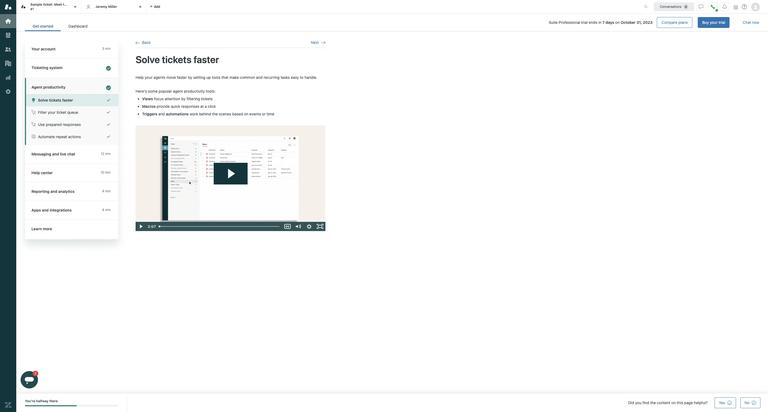 Task type: vqa. For each thing, say whether or not it's contained in the screenshot.


Task type: locate. For each thing, give the bounding box(es) containing it.
0 vertical spatial help
[[136, 75, 144, 80]]

ends
[[589, 20, 597, 25]]

0 vertical spatial ticket
[[69, 2, 78, 7]]

section
[[99, 17, 730, 28]]

solve up filter
[[38, 98, 48, 103]]

tab list
[[25, 21, 95, 31]]

the for sample ticket: meet the ticket #1
[[63, 2, 68, 7]]

section containing suite professional trial ends in
[[99, 17, 730, 28]]

get started
[[33, 24, 53, 28]]

progress bar image
[[25, 406, 77, 407]]

your right buy at the top right of the page
[[710, 20, 718, 25]]

0 vertical spatial responses
[[181, 104, 199, 109]]

sample
[[30, 2, 42, 7]]

there
[[49, 400, 58, 404]]

help for help center
[[31, 171, 40, 175]]

did
[[628, 401, 634, 406]]

faster up "filter your ticket queue" button
[[62, 98, 73, 103]]

2 vertical spatial your
[[48, 110, 56, 115]]

trial down notifications icon
[[719, 20, 725, 25]]

sample ticket: meet the ticket #1
[[30, 2, 78, 11]]

1 trial from the left
[[581, 20, 588, 25]]

3 min
[[102, 47, 111, 51]]

quick
[[171, 104, 180, 109]]

progress-bar progress bar
[[25, 406, 118, 407]]

on right based
[[244, 112, 248, 116]]

0 vertical spatial 4 min
[[102, 189, 111, 193]]

0 horizontal spatial solve tickets faster
[[38, 98, 73, 103]]

the inside sample ticket: meet the ticket #1
[[63, 2, 68, 7]]

tab
[[16, 0, 81, 14]]

1 vertical spatial your
[[145, 75, 152, 80]]

buy your trial button
[[698, 17, 730, 28]]

on left "this"
[[671, 401, 676, 406]]

by left setting
[[188, 75, 192, 80]]

filter your ticket queue
[[38, 110, 78, 115]]

reporting image
[[5, 74, 12, 81]]

messaging and live chat
[[31, 152, 75, 157]]

some
[[148, 89, 158, 94]]

organizations image
[[5, 60, 12, 67]]

conversations button
[[654, 2, 694, 11]]

1 vertical spatial solve
[[38, 98, 48, 103]]

2 horizontal spatial your
[[710, 20, 718, 25]]

ticket left queue
[[57, 110, 66, 115]]

triggers and automations work behind the scenes based on events or time
[[142, 112, 274, 116]]

1 horizontal spatial the
[[212, 112, 218, 116]]

and right apps
[[42, 208, 49, 213]]

2 4 from the top
[[102, 208, 104, 212]]

0 horizontal spatial responses
[[63, 122, 81, 127]]

0 vertical spatial solve
[[136, 54, 160, 65]]

0 horizontal spatial ticket
[[57, 110, 66, 115]]

by up macros provide quick responses at a click
[[181, 96, 186, 101]]

messaging
[[31, 152, 51, 157]]

buy your trial
[[702, 20, 725, 25]]

1 horizontal spatial by
[[188, 75, 192, 80]]

provide
[[157, 104, 170, 109]]

tab list containing get started
[[25, 21, 95, 31]]

views focus attention by filtering tickets
[[142, 96, 213, 101]]

1 vertical spatial 4 min
[[102, 208, 111, 212]]

min inside your account heading
[[105, 47, 111, 51]]

this
[[677, 401, 683, 406]]

views image
[[5, 32, 12, 39]]

0 vertical spatial the
[[63, 2, 68, 7]]

or
[[262, 112, 266, 116]]

trial left the ends on the right top of the page
[[581, 20, 588, 25]]

agents
[[154, 75, 165, 80]]

0 horizontal spatial faster
[[62, 98, 73, 103]]

10
[[101, 171, 104, 175]]

solve down the back
[[136, 54, 160, 65]]

1 vertical spatial solve tickets faster
[[38, 98, 73, 103]]

your
[[710, 20, 718, 25], [145, 75, 152, 80], [48, 110, 56, 115]]

and down 'provide'
[[158, 112, 165, 116]]

help up 'here's'
[[136, 75, 144, 80]]

ticketing
[[31, 65, 48, 70]]

min
[[105, 47, 111, 51], [105, 152, 111, 156], [105, 171, 111, 175], [105, 189, 111, 193], [105, 208, 111, 212]]

your right filter
[[48, 110, 56, 115]]

faster up up
[[194, 54, 219, 65]]

region
[[136, 75, 326, 231]]

0 vertical spatial faster
[[194, 54, 219, 65]]

October 31, 2023 text field
[[621, 20, 653, 25]]

0 horizontal spatial the
[[63, 2, 68, 7]]

trial inside buy your trial button
[[719, 20, 725, 25]]

1 min from the top
[[105, 47, 111, 51]]

ticketing system
[[31, 65, 62, 70]]

1 horizontal spatial help
[[136, 75, 144, 80]]

views
[[142, 96, 153, 101]]

and
[[256, 75, 263, 80], [158, 112, 165, 116], [52, 152, 59, 157], [50, 189, 57, 194], [42, 208, 49, 213]]

4 min for analytics
[[102, 189, 111, 193]]

2 horizontal spatial on
[[671, 401, 676, 406]]

0 vertical spatial solve tickets faster
[[136, 54, 219, 65]]

4
[[102, 189, 104, 193], [102, 208, 104, 212]]

by
[[188, 75, 192, 80], [181, 96, 186, 101]]

reporting
[[31, 189, 49, 194]]

you're halfway there
[[25, 400, 58, 404]]

close image
[[138, 4, 143, 9]]

tickets up filter your ticket queue
[[49, 98, 61, 103]]

automate
[[38, 135, 55, 139]]

ticketing system button
[[25, 59, 117, 78]]

min for your account
[[105, 47, 111, 51]]

2 vertical spatial on
[[671, 401, 676, 406]]

responses up automate repeat actions button
[[63, 122, 81, 127]]

0 horizontal spatial your
[[48, 110, 56, 115]]

account
[[41, 47, 55, 51]]

your inside "filter your ticket queue" button
[[48, 110, 56, 115]]

at
[[200, 104, 204, 109]]

2 horizontal spatial the
[[650, 401, 656, 406]]

responses down filtering
[[181, 104, 199, 109]]

productivity
[[43, 85, 65, 90], [184, 89, 205, 94]]

the right "meet"
[[63, 2, 68, 7]]

work
[[190, 112, 198, 116]]

1 horizontal spatial trial
[[719, 20, 725, 25]]

0 horizontal spatial by
[[181, 96, 186, 101]]

3 min from the top
[[105, 171, 111, 175]]

faster right move
[[177, 75, 187, 80]]

1 4 from the top
[[102, 189, 104, 193]]

here's some popular agent productivity tools:
[[136, 89, 216, 94]]

on inside section
[[615, 20, 620, 25]]

suite
[[549, 20, 558, 25]]

and left analytics
[[50, 189, 57, 194]]

2 horizontal spatial faster
[[194, 54, 219, 65]]

footer
[[16, 394, 768, 413]]

started
[[40, 24, 53, 28]]

use prepared responses
[[38, 122, 81, 127]]

system
[[49, 65, 62, 70]]

common
[[240, 75, 255, 80]]

productivity right agent
[[43, 85, 65, 90]]

tickets up a
[[201, 96, 213, 101]]

1 vertical spatial ticket
[[57, 110, 66, 115]]

7
[[603, 20, 605, 25]]

1 4 min from the top
[[102, 189, 111, 193]]

you
[[635, 401, 642, 406]]

close image
[[72, 4, 78, 9]]

solve
[[136, 54, 160, 65], [38, 98, 48, 103]]

5 min from the top
[[105, 208, 111, 212]]

and right common on the left of the page
[[256, 75, 263, 80]]

ticket:
[[43, 2, 53, 7]]

1 horizontal spatial on
[[615, 20, 620, 25]]

0 vertical spatial on
[[615, 20, 620, 25]]

1 horizontal spatial faster
[[177, 75, 187, 80]]

back button
[[136, 40, 151, 45]]

add button
[[146, 0, 163, 13]]

apps and integrations
[[31, 208, 72, 213]]

time
[[267, 112, 274, 116]]

solve tickets faster up move
[[136, 54, 219, 65]]

the inside footer
[[650, 401, 656, 406]]

agent
[[173, 89, 183, 94]]

10 min
[[101, 171, 111, 175]]

2 trial from the left
[[719, 20, 725, 25]]

1 horizontal spatial ticket
[[69, 2, 78, 7]]

1 horizontal spatial solve
[[136, 54, 160, 65]]

2 vertical spatial the
[[650, 401, 656, 406]]

easy
[[291, 75, 299, 80]]

the right find
[[650, 401, 656, 406]]

0 vertical spatial by
[[188, 75, 192, 80]]

compare plans
[[662, 20, 688, 25]]

0 horizontal spatial help
[[31, 171, 40, 175]]

and left live at the top of the page
[[52, 152, 59, 157]]

a
[[205, 104, 207, 109]]

1 vertical spatial the
[[212, 112, 218, 116]]

0 horizontal spatial solve
[[38, 98, 48, 103]]

filter
[[38, 110, 47, 115]]

main element
[[0, 0, 16, 413]]

content-title region
[[136, 54, 326, 66]]

tickets inside button
[[49, 98, 61, 103]]

0 vertical spatial 4
[[102, 189, 104, 193]]

1 horizontal spatial your
[[145, 75, 152, 80]]

the down click
[[212, 112, 218, 116]]

compare plans button
[[657, 17, 693, 28]]

help inside region
[[136, 75, 144, 80]]

1 vertical spatial help
[[31, 171, 40, 175]]

on inside footer
[[671, 401, 676, 406]]

1 horizontal spatial tickets
[[162, 54, 192, 65]]

ticket right "meet"
[[69, 2, 78, 7]]

productivity up filtering
[[184, 89, 205, 94]]

learn more
[[31, 227, 52, 231]]

0 horizontal spatial trial
[[581, 20, 588, 25]]

events
[[249, 112, 261, 116]]

content
[[657, 401, 670, 406]]

ticket inside sample ticket: meet the ticket #1
[[69, 2, 78, 7]]

tickets up move
[[162, 54, 192, 65]]

add
[[154, 4, 160, 9]]

your left agents at the top left
[[145, 75, 152, 80]]

macros provide quick responses at a click
[[142, 104, 216, 109]]

tools
[[212, 75, 221, 80]]

faster inside content-title region
[[194, 54, 219, 65]]

2 4 min from the top
[[102, 208, 111, 212]]

0 horizontal spatial productivity
[[43, 85, 65, 90]]

agent productivity
[[31, 85, 65, 90]]

tickets inside content-title region
[[162, 54, 192, 65]]

find
[[643, 401, 649, 406]]

video element
[[136, 126, 326, 231]]

notifications image
[[723, 4, 727, 9]]

1 horizontal spatial solve tickets faster
[[136, 54, 219, 65]]

on right days
[[615, 20, 620, 25]]

0 horizontal spatial tickets
[[49, 98, 61, 103]]

video thumbnail image
[[136, 126, 326, 231], [136, 126, 326, 231]]

jeremy miller
[[95, 5, 117, 9]]

tabs tab list
[[16, 0, 639, 14]]

the for did you find the content on this page helpful?
[[650, 401, 656, 406]]

trial
[[581, 20, 588, 25], [719, 20, 725, 25]]

button displays agent's chat status as invisible. image
[[699, 4, 703, 9]]

your for help
[[145, 75, 152, 80]]

4 min from the top
[[105, 189, 111, 193]]

2 min from the top
[[105, 152, 111, 156]]

1 vertical spatial responses
[[63, 122, 81, 127]]

dashboard tab
[[61, 21, 95, 31]]

0 vertical spatial your
[[710, 20, 718, 25]]

popular
[[159, 89, 172, 94]]

your account heading
[[25, 40, 118, 59]]

min for help center
[[105, 171, 111, 175]]

help left center
[[31, 171, 40, 175]]

your inside buy your trial button
[[710, 20, 718, 25]]

1 vertical spatial 4
[[102, 208, 104, 212]]

tickets
[[162, 54, 192, 65], [201, 96, 213, 101], [49, 98, 61, 103]]

4 min
[[102, 189, 111, 193], [102, 208, 111, 212]]

faster
[[194, 54, 219, 65], [177, 75, 187, 80], [62, 98, 73, 103]]

1 vertical spatial on
[[244, 112, 248, 116]]

solve tickets faster
[[136, 54, 219, 65], [38, 98, 73, 103]]

macros
[[142, 104, 156, 109]]

1 horizontal spatial responses
[[181, 104, 199, 109]]

2 vertical spatial faster
[[62, 98, 73, 103]]

plans
[[679, 20, 688, 25]]

solve tickets faster up filter your ticket queue
[[38, 98, 73, 103]]



Task type: describe. For each thing, give the bounding box(es) containing it.
integrations
[[50, 208, 72, 213]]

4 min for integrations
[[102, 208, 111, 212]]

and for messaging and live chat
[[52, 152, 59, 157]]

make
[[229, 75, 239, 80]]

1 vertical spatial by
[[181, 96, 186, 101]]

dashboard
[[68, 24, 88, 28]]

learn more button
[[25, 220, 117, 238]]

reporting and analytics
[[31, 189, 75, 194]]

use
[[38, 122, 45, 127]]

solve tickets faster inside content-title region
[[136, 54, 219, 65]]

solve inside button
[[38, 98, 48, 103]]

jeremy
[[95, 5, 107, 9]]

get help image
[[742, 4, 747, 9]]

2023
[[643, 20, 653, 25]]

focus
[[154, 96, 164, 101]]

tools:
[[206, 89, 216, 94]]

in
[[598, 20, 602, 25]]

customers image
[[5, 46, 12, 53]]

and for apps and integrations
[[42, 208, 49, 213]]

professional
[[559, 20, 580, 25]]

trial for your
[[719, 20, 725, 25]]

actions
[[68, 135, 81, 139]]

responses inside button
[[63, 122, 81, 127]]

12 min
[[101, 152, 111, 156]]

live
[[60, 152, 66, 157]]

1 vertical spatial faster
[[177, 75, 187, 80]]

12
[[101, 152, 104, 156]]

region containing help your agents move faster by setting up tools that make common and recurring tasks easy to handle.
[[136, 75, 326, 231]]

footer containing did you find the content on this page helpful?
[[16, 394, 768, 413]]

min for messaging and live chat
[[105, 152, 111, 156]]

0 horizontal spatial on
[[244, 112, 248, 116]]

your account
[[31, 47, 55, 51]]

prepared
[[46, 122, 62, 127]]

compare
[[662, 20, 678, 25]]

helpful?
[[694, 401, 708, 406]]

tab containing sample ticket: meet the ticket
[[16, 0, 81, 14]]

zendesk products image
[[734, 5, 738, 9]]

4 for apps and integrations
[[102, 208, 104, 212]]

triggers
[[142, 112, 157, 116]]

chat now button
[[739, 17, 764, 28]]

admin image
[[5, 88, 12, 95]]

learn
[[31, 227, 42, 231]]

help your agents move faster by setting up tools that make common and recurring tasks easy to handle.
[[136, 75, 317, 80]]

get started image
[[5, 18, 12, 25]]

get
[[33, 24, 39, 28]]

no
[[745, 401, 750, 406]]

to
[[300, 75, 304, 80]]

solve inside content-title region
[[136, 54, 160, 65]]

based
[[232, 112, 243, 116]]

automations
[[166, 112, 189, 116]]

ticket inside button
[[57, 110, 66, 115]]

next button
[[311, 40, 326, 45]]

min for apps and integrations
[[105, 208, 111, 212]]

handle.
[[305, 75, 317, 80]]

zendesk support image
[[5, 4, 12, 11]]

more
[[43, 227, 52, 231]]

page
[[684, 401, 693, 406]]

conversations
[[660, 4, 682, 9]]

scenes
[[219, 112, 231, 116]]

the inside region
[[212, 112, 218, 116]]

help for help your agents move faster by setting up tools that make common and recurring tasks easy to handle.
[[136, 75, 144, 80]]

next
[[311, 40, 319, 45]]

queue
[[67, 110, 78, 115]]

analytics
[[58, 189, 75, 194]]

attention
[[165, 96, 180, 101]]

you're
[[25, 400, 35, 404]]

filtering
[[187, 96, 200, 101]]

apps
[[31, 208, 41, 213]]

did you find the content on this page helpful?
[[628, 401, 708, 406]]

trial for professional
[[581, 20, 588, 25]]

that
[[222, 75, 228, 80]]

your for buy
[[710, 20, 718, 25]]

31,
[[637, 20, 642, 25]]

jeremy miller tab
[[81, 0, 146, 14]]

behind
[[199, 112, 211, 116]]

automate repeat actions button
[[26, 131, 118, 143]]

2 horizontal spatial tickets
[[201, 96, 213, 101]]

filter your ticket queue button
[[26, 106, 118, 119]]

automate repeat actions
[[38, 135, 81, 139]]

and for reporting and analytics
[[50, 189, 57, 194]]

repeat
[[56, 135, 67, 139]]

chat
[[743, 20, 751, 25]]

agent productivity button
[[25, 78, 117, 94]]

solve tickets faster inside button
[[38, 98, 73, 103]]

recurring
[[264, 75, 280, 80]]

productivity inside agent productivity dropdown button
[[43, 85, 65, 90]]

days
[[606, 20, 614, 25]]

zendesk image
[[5, 402, 12, 409]]

back
[[142, 40, 151, 45]]

solve tickets faster button
[[26, 94, 118, 106]]

and for triggers and automations work behind the scenes based on events or time
[[158, 112, 165, 116]]

#1
[[30, 7, 34, 11]]

faster inside button
[[62, 98, 73, 103]]

agent
[[31, 85, 42, 90]]

up
[[206, 75, 211, 80]]

min for reporting and analytics
[[105, 189, 111, 193]]

your for filter
[[48, 110, 56, 115]]

october
[[621, 20, 636, 25]]

click
[[208, 104, 216, 109]]

here's
[[136, 89, 147, 94]]

miller
[[108, 5, 117, 9]]

no button
[[740, 398, 761, 409]]

halfway
[[36, 400, 48, 404]]

yes button
[[715, 398, 736, 409]]

use prepared responses button
[[26, 119, 118, 131]]

4 for reporting and analytics
[[102, 189, 104, 193]]

1 horizontal spatial productivity
[[184, 89, 205, 94]]



